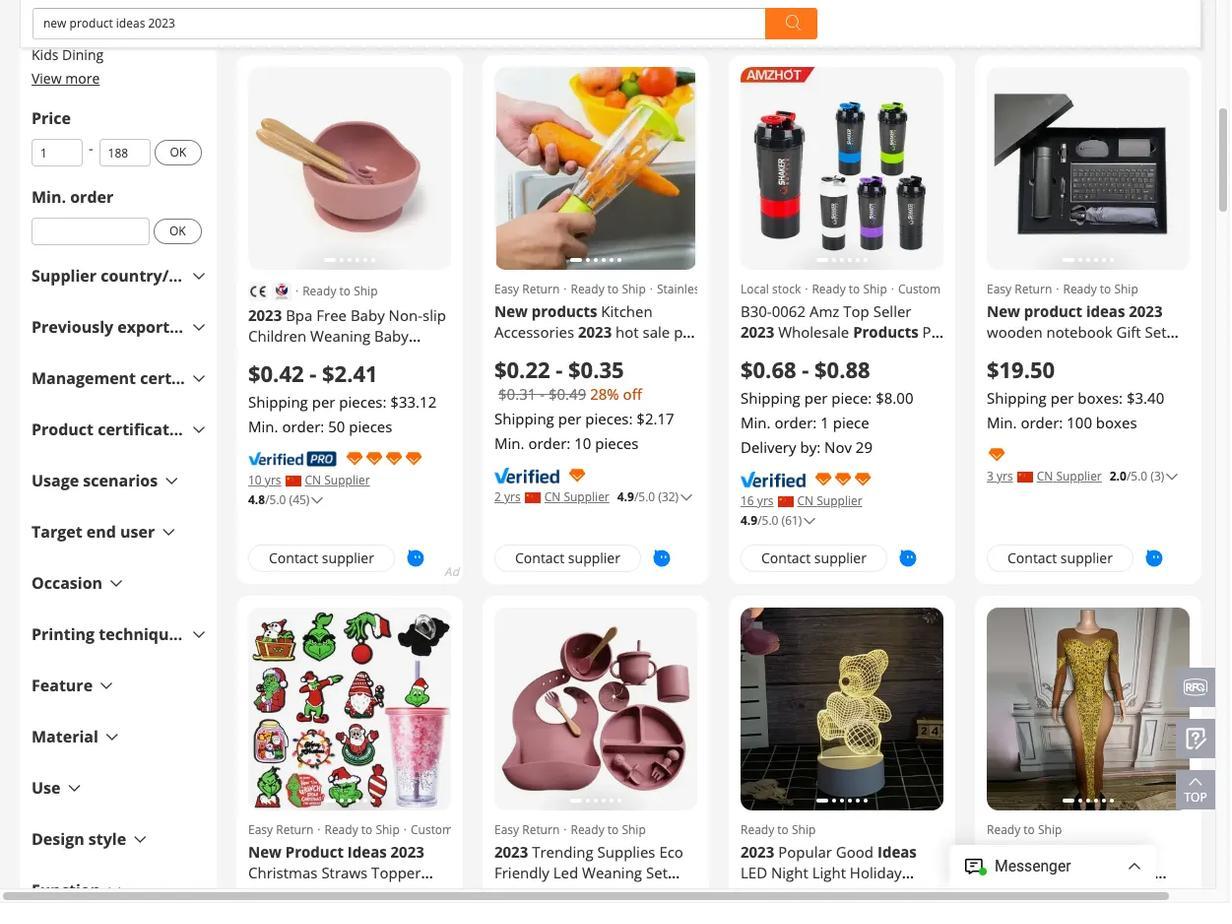 Task type: locate. For each thing, give the bounding box(es) containing it.
/5.0 down 16 yrs at the bottom of page
[[758, 513, 779, 529]]

order: left 50
[[282, 417, 325, 437]]

kids inside bar accessories kids dining view more
[[32, 46, 59, 64]]

ready to ship link up new
[[987, 822, 1190, 839]]

new up stainless
[[495, 302, 528, 321]]

supplier country/region
[[32, 265, 219, 287]]

0 horizontal spatial new
[[248, 843, 282, 862]]

kitchen
[[601, 302, 653, 321]]

order: up by:
[[775, 413, 817, 433]]

0 vertical spatial weaning
[[311, 326, 371, 346]]

cn up (45)
[[305, 472, 321, 489]]

ready to ship link up "good"
[[741, 822, 944, 839]]

1 vertical spatial ok button
[[154, 219, 202, 245]]

1 vertical spatial bottle
[[741, 384, 782, 404]]

10 inside "$0.22 - $0.35 $0.31 - $0.49 28% off shipping per pieces: $2.17 min. order: 10 pieces"
[[575, 434, 592, 453]]

nov
[[825, 438, 852, 457]]

- inside '$0.42 - $2.41 shipping per pieces: $33.12 min. order: 50 pieces'
[[310, 359, 317, 388]]

design
[[32, 829, 84, 851]]

per inside "$0.22 - $0.35 $0.31 - $0.49 28% off shipping per pieces: $2.17 min. order: 10 pieces"
[[558, 409, 582, 429]]

0 vertical spatial bottle
[[898, 343, 939, 363]]

0 horizontal spatial pieces
[[349, 417, 393, 437]]

chat now image
[[1146, 550, 1164, 568]]

certifications down management certifications
[[98, 419, 202, 441]]

new product ideas 2023 christmas straws topper princess drink cover fit 6
[[248, 843, 428, 904]]

free
[[317, 306, 347, 325]]

4.9
[[618, 489, 635, 506], [741, 513, 758, 529]]

- for $0.22
[[556, 355, 563, 384]]

steel
[[558, 343, 591, 363]]

/5.0 left (32)
[[635, 489, 656, 506]]

set inside 'trending supplies eco friendly led weaning set baby tableware 10pcs b'
[[646, 863, 668, 883]]

weaning inside 'trending supplies eco friendly led weaning set baby tableware 10pcs b'
[[582, 863, 643, 883]]

ready up the "led"
[[741, 822, 775, 839]]

/5.0 down 10 yrs
[[265, 492, 286, 509]]

min. inside new product ideas 2023 wooden notebook gift set for custom corporate gift $19.50 shipping per boxes: $3.40 min. order: 100 boxes
[[987, 413, 1018, 433]]

weaning
[[311, 326, 371, 346], [582, 863, 643, 883]]

bpa free baby non-slip children weaning baby feeding set suction kids dining silicone baby spoon bowl
[[248, 306, 446, 408]]

1 vertical spatial certifications
[[98, 419, 202, 441]]

chat now image
[[407, 550, 425, 568], [653, 550, 671, 568], [900, 550, 917, 568]]

to up free
[[340, 283, 351, 300]]

50
[[328, 417, 345, 437]]

steel
[[709, 281, 736, 298]]

2 vertical spatial gift
[[803, 884, 828, 904]]

accessories inside bar accessories kids dining view more
[[57, 22, 132, 41]]

ideas inside ready to ship 2023 popular good ideas led night light holiday birthday gift set giveawa
[[878, 843, 917, 862]]

yrs
[[997, 468, 1014, 485], [265, 472, 281, 489], [505, 489, 521, 506], [758, 493, 774, 510]]

0 horizontal spatial custom logo
[[411, 822, 484, 839]]

to
[[608, 281, 619, 298], [849, 281, 861, 298], [1101, 281, 1112, 298], [340, 283, 351, 300], [193, 317, 210, 338], [361, 822, 373, 839], [608, 822, 619, 839], [778, 822, 789, 839], [1024, 822, 1036, 839]]

10
[[575, 434, 592, 453], [248, 472, 262, 489]]

cn for new
[[1037, 468, 1054, 485]]

per inside $0.68 - $0.88 shipping per piece: $8.00 min. order: 1 piece delivery by: nov 29
[[805, 388, 828, 408]]

bottle down the pp
[[898, 343, 939, 363]]

0 horizontal spatial weaning
[[311, 326, 371, 346]]

return for products
[[523, 281, 560, 298]]

kids inside bpa free baby non-slip children weaning baby feeding set suction kids dining silicone baby spoon bowl
[[387, 347, 416, 367]]

/5.0 left (3) on the right bottom of page
[[1127, 468, 1148, 485]]

order: down vegetable
[[529, 434, 571, 453]]

shipping down $0.31
[[495, 409, 555, 429]]

cn right 3 yrs on the right of the page
[[1037, 468, 1054, 485]]

0 horizontal spatial bottle
[[741, 384, 782, 404]]

ship up topper at left bottom
[[376, 822, 400, 839]]

min. left "order"
[[32, 187, 66, 208]]

min. up delivery
[[741, 413, 771, 433]]

for down wooden
[[987, 343, 1007, 363]]

weaning down free
[[311, 326, 371, 346]]

set down eco at bottom right
[[646, 863, 668, 883]]

use
[[32, 778, 61, 800]]

2 horizontal spatial logo
[[944, 281, 971, 298]]

logo for b30-0062 amz top seller 2023 wholesale products
[[944, 281, 971, 298]]

boxes:
[[1078, 388, 1123, 408]]

cn supplier left 2.0
[[1037, 468, 1103, 485]]

gift inside ready to ship 2023 popular good ideas led night light holiday birthday gift set giveawa
[[803, 884, 828, 904]]

1 horizontal spatial for
[[987, 343, 1007, 363]]

boxes
[[1097, 413, 1138, 433]]

28%
[[591, 384, 620, 404]]

0 horizontal spatial product
[[32, 419, 94, 441]]

0 horizontal spatial dining
[[62, 46, 104, 64]]

bar accessories link
[[32, 22, 205, 41]]

certifications
[[140, 368, 245, 390], [98, 419, 202, 441]]

cn supplier right 2 yrs on the bottom left of page
[[545, 489, 610, 506]]

1 vertical spatial kids
[[387, 347, 416, 367]]

accessories
[[57, 22, 132, 41], [495, 322, 575, 342]]

cn supplier for $0.68 - $0.88
[[798, 493, 863, 510]]

order:
[[775, 413, 817, 433], [1021, 413, 1064, 433], [282, 417, 325, 437], [529, 434, 571, 453]]

min. down fruit
[[495, 434, 525, 453]]

b30-
[[741, 302, 772, 321]]

2 yrs
[[495, 489, 521, 506]]

mail image
[[654, 91, 678, 115], [900, 91, 924, 115], [1147, 91, 1170, 115], [407, 632, 431, 656], [654, 632, 678, 656], [900, 632, 924, 656]]

0 vertical spatial kids
[[32, 46, 59, 64]]

0 horizontal spatial accessories
[[57, 22, 132, 41]]

product certifications
[[32, 419, 202, 441]]

friendly
[[495, 863, 550, 883]]

1 horizontal spatial ideas
[[878, 843, 917, 862]]

new inside new product ideas 2023 wooden notebook gift set for custom corporate gift $19.50 shipping per boxes: $3.40 min. order: 100 boxes
[[987, 302, 1021, 321]]

order: inside $0.68 - $0.88 shipping per piece: $8.00 min. order: 1 piece delivery by: nov 29
[[775, 413, 817, 433]]

topper
[[372, 863, 421, 883]]

ready to ship up novance
[[987, 822, 1063, 839]]

None field
[[33, 219, 149, 245]]

pieces: inside "$0.22 - $0.35 $0.31 - $0.49 28% off shipping per pieces: $2.17 min. order: 10 pieces"
[[586, 409, 633, 429]]

to inside ready to ship 2023 popular good ideas led night light holiday birthday gift set giveawa
[[778, 822, 789, 839]]

0 vertical spatial certifications
[[140, 368, 245, 390]]

easy
[[495, 281, 519, 298], [987, 281, 1012, 298], [248, 822, 273, 839], [495, 822, 519, 839]]

2 ok link from the top
[[154, 219, 202, 245]]

ok link right max. field
[[154, 140, 202, 166]]

1 vertical spatial dining
[[248, 368, 293, 387]]

0 horizontal spatial product
[[1025, 302, 1083, 321]]

0 horizontal spatial logo
[[457, 822, 484, 839]]

1 horizontal spatial chat now image
[[653, 550, 671, 568]]

baby right free
[[351, 306, 385, 325]]

dining
[[62, 46, 104, 64], [248, 368, 293, 387]]

1 vertical spatial accessories
[[495, 322, 575, 342]]

easy up christmas
[[248, 822, 273, 839]]

0 horizontal spatial ideas
[[348, 843, 387, 862]]

$0.42
[[248, 359, 304, 388]]

exported
[[118, 317, 189, 338]]

easy up new products
[[495, 281, 519, 298]]

custom down wooden
[[1011, 343, 1065, 363]]

peeler
[[598, 384, 642, 404]]

kids
[[32, 46, 59, 64], [387, 347, 416, 367]]

custom inside pp plastic blender shaker bottle with custom logo shake bottle
[[777, 364, 830, 383]]

4.9 /5.0 (61)
[[741, 513, 803, 529]]

supplier for by:
[[817, 493, 863, 510]]

2 ok from the top
[[170, 223, 186, 240]]

product inside new product ideas 2023 wooden notebook gift set for custom corporate gift $19.50 shipping per boxes: $3.40 min. order: 100 boxes
[[1025, 302, 1083, 321]]

1 horizontal spatial weaning
[[582, 863, 643, 883]]

What are you looking for... text field
[[43, 9, 767, 38]]

bowl
[[248, 388, 282, 408]]

b30-0062 amz top seller 2023 wholesale products
[[741, 302, 919, 342]]

0 horizontal spatial cn image
[[285, 476, 301, 487]]

3 chat now image from the left
[[900, 550, 917, 568]]

4.8
[[248, 492, 265, 509]]

0 vertical spatial logo
[[944, 281, 971, 298]]

weaning inside bpa free baby non-slip children weaning baby feeding set suction kids dining silicone baby spoon bowl
[[311, 326, 371, 346]]

1 ok from the top
[[170, 144, 186, 161]]

custom down the blender
[[777, 364, 830, 383]]

ideas down novance
[[987, 863, 1026, 883]]

easy return up christmas
[[248, 822, 314, 839]]

supplier inside contact supplier ad
[[815, 8, 867, 27]]

1 vertical spatial 10
[[248, 472, 262, 489]]

to up kitchen
[[608, 281, 619, 298]]

view
[[32, 69, 62, 88]]

accessories up the kids dining link
[[57, 22, 132, 41]]

per up 100 on the right top of the page
[[1051, 388, 1075, 408]]

to up notebook
[[1101, 281, 1112, 298]]

management certifications
[[32, 368, 245, 390]]

1 horizontal spatial ready to ship link
[[741, 822, 944, 839]]

shake
[[871, 364, 913, 383]]

1 vertical spatial 4.9
[[741, 513, 758, 529]]

shipping inside $0.68 - $0.88 shipping per piece: $8.00 min. order: 1 piece delivery by: nov 29
[[741, 388, 801, 408]]

1 horizontal spatial bottle
[[898, 343, 939, 363]]

custom logo up topper at left bottom
[[411, 822, 484, 839]]

graphics
[[217, 624, 284, 646]]

new up wooden
[[987, 302, 1021, 321]]

2 horizontal spatial ready to ship link
[[987, 822, 1190, 839]]

1 horizontal spatial product
[[1096, 843, 1154, 862]]

ready to ship up supplies
[[571, 822, 646, 839]]

product up usage
[[32, 419, 94, 441]]

ideas up notebook
[[1087, 302, 1126, 321]]

0 vertical spatial ideas
[[1087, 302, 1126, 321]]

dining inside bpa free baby non-slip children weaning baby feeding set suction kids dining silicone baby spoon bowl
[[248, 368, 293, 387]]

2 horizontal spatial chat now image
[[900, 550, 917, 568]]

0 horizontal spatial pieces:
[[339, 392, 387, 412]]

cn supplier
[[1037, 468, 1103, 485], [305, 472, 370, 489], [545, 489, 610, 506], [798, 493, 863, 510]]

contact supplier link
[[248, 4, 395, 32], [495, 4, 641, 32], [741, 4, 888, 32], [248, 545, 395, 573], [495, 545, 641, 573], [741, 545, 888, 573], [987, 545, 1134, 573]]

non-
[[389, 306, 423, 325]]

product inside novance new product ideas 2023
[[1096, 843, 1154, 862]]

gift up corporate
[[1117, 322, 1142, 342]]

2023 up rhinestones
[[1030, 863, 1064, 883]]

set up the $3.40
[[1146, 322, 1167, 342]]

for inside new product ideas 2023 wooden notebook gift set for custom corporate gift $19.50 shipping per boxes: $3.40 min. order: 100 boxes
[[987, 343, 1007, 363]]

0 vertical spatial ok button
[[154, 140, 202, 166]]

trending supplies eco friendly led weaning set baby tableware 10pcs b
[[495, 843, 685, 904]]

management
[[32, 368, 136, 390]]

2023 up the "led"
[[741, 843, 775, 862]]

ideas up straws
[[348, 843, 387, 862]]

cn image right 3 yrs on the right of the page
[[1018, 472, 1033, 483]]

shipping down $0.42
[[248, 392, 308, 412]]

cn image
[[1018, 472, 1033, 483], [285, 476, 301, 487], [525, 492, 541, 503]]

set inside bpa free baby non-slip children weaning baby feeding set suction kids dining silicone baby spoon bowl
[[306, 347, 328, 367]]

fit
[[394, 884, 411, 904]]

function
[[32, 880, 101, 902]]

novance
[[987, 843, 1057, 862]]

custom logo for b30-0062 amz top seller 2023 wholesale products
[[899, 281, 971, 298]]

easy return up new products
[[495, 281, 560, 298]]

0 horizontal spatial ready to ship link
[[248, 282, 451, 302]]

style
[[89, 829, 126, 851]]

new for new product ideas 2023 christmas straws topper princess drink cover fit 6
[[248, 843, 282, 862]]

easy return up wooden
[[987, 281, 1053, 298]]

0 vertical spatial 10
[[575, 434, 592, 453]]

1 horizontal spatial ideas
[[1087, 302, 1126, 321]]

easy return for products
[[495, 281, 560, 298]]

mail image
[[407, 91, 431, 115], [1147, 632, 1170, 656]]

cpc image
[[274, 284, 290, 300]]

1 horizontal spatial pieces:
[[586, 409, 633, 429]]

1 horizontal spatial dining
[[248, 368, 293, 387]]

0 vertical spatial accessories
[[57, 22, 132, 41]]

0 vertical spatial mail image
[[407, 91, 431, 115]]

led
[[741, 863, 768, 883]]

0 vertical spatial 4.9
[[618, 489, 635, 506]]

2 ideas from the left
[[878, 843, 917, 862]]

set inside ready to ship 2023 popular good ideas led night light holiday birthday gift set giveawa
[[832, 884, 853, 904]]

2 horizontal spatial new
[[987, 302, 1021, 321]]

shiny
[[1119, 863, 1155, 883]]

1 vertical spatial logo
[[834, 364, 867, 383]]

- inside $0.68 - $0.88 shipping per piece: $8.00 min. order: 1 piece delivery by: nov 29
[[802, 355, 809, 384]]

0 vertical spatial product
[[32, 419, 94, 441]]

ok
[[170, 144, 186, 161], [170, 223, 186, 240]]

holiday
[[850, 863, 902, 883]]

1 vertical spatial gift
[[1140, 343, 1165, 363]]

new
[[495, 302, 528, 321], [987, 302, 1021, 321], [248, 843, 282, 862]]

2023 up corporate
[[1130, 302, 1163, 321]]

$8.00
[[876, 388, 914, 408]]

cn image right 2 yrs on the bottom left of page
[[525, 492, 541, 503]]

0 horizontal spatial for
[[190, 624, 213, 646]]

0 vertical spatial ok link
[[154, 140, 202, 166]]

mail image down chat now icon
[[1147, 632, 1170, 656]]

contact supplier for $0.22
[[515, 549, 621, 568]]

baby
[[351, 306, 385, 325], [375, 326, 409, 346], [353, 368, 387, 387], [495, 884, 529, 904]]

10 up the '4.8' on the bottom of the page
[[248, 472, 262, 489]]

2 vertical spatial logo
[[457, 822, 484, 839]]

ok button
[[154, 140, 202, 166], [154, 219, 202, 245]]

1 vertical spatial mail image
[[1147, 632, 1170, 656]]

cn image up (45)
[[285, 476, 301, 487]]

0 vertical spatial for
[[987, 343, 1007, 363]]

1 horizontal spatial kids
[[387, 347, 416, 367]]

yrs right 2
[[505, 489, 521, 506]]

1 vertical spatial ok link
[[154, 219, 202, 245]]

2023 up topper at left bottom
[[391, 843, 425, 862]]

ready to ship up free
[[303, 283, 378, 300]]

certifications down exported
[[140, 368, 245, 390]]

product inside new product ideas 2023 christmas straws topper princess drink cover fit 6
[[286, 843, 344, 862]]

certifications for product certifications
[[98, 419, 202, 441]]

easy up wooden
[[987, 281, 1012, 298]]

1 vertical spatial weaning
[[582, 863, 643, 883]]

ok up country/region
[[170, 223, 186, 240]]

yrs for $0.42
[[265, 472, 281, 489]]

1 horizontal spatial custom logo
[[899, 281, 971, 298]]

pieces right 50
[[349, 417, 393, 437]]

1 ok button from the top
[[154, 140, 202, 166]]

bar
[[32, 22, 54, 41]]

accessories inside kitchen accessories
[[495, 322, 575, 342]]

baby down friendly
[[495, 884, 529, 904]]

order: inside new product ideas 2023 wooden notebook gift set for custom corporate gift $19.50 shipping per boxes: $3.40 min. order: 100 boxes
[[1021, 413, 1064, 433]]

return up new products
[[523, 281, 560, 298]]

2 horizontal spatial cn image
[[1018, 472, 1033, 483]]

1 vertical spatial custom logo
[[411, 822, 484, 839]]

supplier up previously
[[32, 265, 97, 287]]

1 vertical spatial product
[[286, 843, 344, 862]]

product
[[32, 419, 94, 441], [286, 843, 344, 862]]

1 vertical spatial product
[[1096, 843, 1154, 862]]

for left "graphics"
[[190, 624, 213, 646]]

local
[[741, 281, 770, 298]]

christmas
[[248, 863, 318, 883]]

gift up the $3.40
[[1140, 343, 1165, 363]]

hot
[[616, 322, 639, 342]]

ideas up holiday
[[878, 843, 917, 862]]

cn for $0.68
[[798, 493, 814, 510]]

2023 down b30-
[[741, 322, 775, 342]]

custom logo
[[899, 281, 971, 298], [411, 822, 484, 839]]

min. up 3 yrs on the right of the page
[[987, 413, 1018, 433]]

supplies
[[598, 843, 656, 862]]

new product ideas 2023 wooden notebook gift set for custom corporate gift $19.50 shipping per boxes: $3.40 min. order: 100 boxes
[[987, 302, 1167, 433]]

wholesale
[[779, 322, 850, 342]]

custom logo up the pp
[[899, 281, 971, 298]]

1 horizontal spatial logo
[[834, 364, 867, 383]]

ideas
[[348, 843, 387, 862], [878, 843, 917, 862]]

/5.0 for $0.88
[[758, 513, 779, 529]]

kids dining link
[[32, 46, 205, 64]]

0 vertical spatial custom logo
[[899, 281, 971, 298]]

ship up popular
[[792, 822, 816, 839]]

trending
[[532, 843, 594, 862]]

0 vertical spatial gift
[[1117, 322, 1142, 342]]

0 vertical spatial product
[[1025, 302, 1083, 321]]

new inside new product ideas 2023 christmas straws topper princess drink cover fit 6
[[248, 843, 282, 862]]

ready to ship link for bpa free baby non-slip children weaning baby feeding set suction kids dining silicone baby spoon bowl
[[248, 282, 451, 302]]

1 chat now image from the left
[[407, 550, 425, 568]]

ship up new
[[1039, 822, 1063, 839]]

material
[[32, 727, 98, 748]]

1 vertical spatial ok
[[170, 223, 186, 240]]

bottle down the with
[[741, 384, 782, 404]]

0 horizontal spatial 4.9
[[618, 489, 635, 506]]

ok for 2nd ok button
[[170, 223, 186, 240]]

dining up more
[[62, 46, 104, 64]]

1 horizontal spatial pieces
[[596, 434, 639, 453]]

custom up seller
[[899, 281, 941, 298]]

product up shiny
[[1096, 843, 1154, 862]]

0 horizontal spatial kids
[[32, 46, 59, 64]]

per inside '$0.42 - $2.41 shipping per pieces: $33.12 min. order: 50 pieces'
[[312, 392, 336, 412]]

0 horizontal spatial chat now image
[[407, 550, 425, 568]]

None submit
[[766, 8, 818, 39]]

custom up topper at left bottom
[[411, 822, 454, 839]]

contact supplier for $0.68
[[762, 549, 867, 568]]

return for product
[[276, 822, 314, 839]]

1 horizontal spatial accessories
[[495, 322, 575, 342]]

2.0
[[1110, 468, 1127, 485]]

1 horizontal spatial 10
[[575, 434, 592, 453]]

slip
[[423, 306, 446, 325]]

product up notebook
[[1025, 302, 1083, 321]]

2023 up children
[[248, 306, 282, 325]]

cn right cn image
[[798, 493, 814, 510]]

1 vertical spatial ideas
[[987, 863, 1026, 883]]

ready to ship up kitchen
[[571, 281, 646, 298]]

0 vertical spatial dining
[[62, 46, 104, 64]]

per up 1
[[805, 388, 828, 408]]

yrs for new
[[997, 468, 1014, 485]]

0 horizontal spatial ideas
[[987, 863, 1026, 883]]

0 vertical spatial ok
[[170, 144, 186, 161]]

pieces
[[349, 417, 393, 437], [596, 434, 639, 453]]

1 horizontal spatial 4.9
[[741, 513, 758, 529]]

1 ideas from the left
[[348, 843, 387, 862]]

ad inside contact supplier ad
[[1184, 23, 1198, 40]]

ready inside ready to ship 2023 popular good ideas led night light holiday birthday gift set giveawa
[[741, 822, 775, 839]]

$3.40
[[1127, 388, 1165, 408]]

1 horizontal spatial product
[[286, 843, 344, 862]]

baby down non- at top left
[[375, 326, 409, 346]]

1 horizontal spatial new
[[495, 302, 528, 321]]

$0.35
[[569, 355, 624, 384]]



Task type: describe. For each thing, give the bounding box(es) containing it.
3 yrs
[[987, 468, 1014, 485]]

ready up notebook
[[1064, 281, 1098, 298]]

2023 up friendly
[[495, 843, 528, 862]]

ce image
[[250, 284, 266, 300]]

cn supplier for $19.50
[[1037, 468, 1103, 485]]

order: inside "$0.22 - $0.35 $0.31 - $0.49 28% off shipping per pieces: $2.17 min. order: 10 pieces"
[[529, 434, 571, 453]]

1 horizontal spatial mail image
[[1147, 632, 1170, 656]]

feature
[[32, 675, 93, 697]]

2 ok button from the top
[[154, 219, 202, 245]]

min. inside $0.68 - $0.88 shipping per piece: $8.00 min. order: 1 piece delivery by: nov 29
[[741, 413, 771, 433]]

with
[[741, 364, 773, 383]]

products
[[532, 302, 598, 321]]

cn supplier for $0.42 - $2.41
[[305, 472, 370, 489]]

easy for product
[[987, 281, 1012, 298]]

$19.50 link
[[987, 355, 1190, 384]]

scenarios
[[83, 470, 158, 492]]

logo inside pp plastic blender shaker bottle with custom logo shake bottle
[[834, 364, 867, 383]]

ready up amz in the top right of the page
[[812, 281, 846, 298]]

ok for second ok button from the bottom of the page
[[170, 144, 186, 161]]

return up trending
[[523, 822, 560, 839]]

birthday
[[741, 884, 799, 904]]

baby inside 'trending supplies eco friendly led weaning set baby tableware 10pcs b'
[[495, 884, 529, 904]]

stock
[[773, 281, 801, 298]]

ready up novance
[[987, 822, 1021, 839]]

ideas inside new product ideas 2023 wooden notebook gift set for custom corporate gift $19.50 shipping per boxes: $3.40 min. order: 100 boxes
[[1087, 302, 1126, 321]]

to up straws
[[361, 822, 373, 839]]

ideas inside new product ideas 2023 christmas straws topper princess drink cover fit 6
[[348, 843, 387, 862]]

2023 inside new product ideas 2023 christmas straws topper princess drink cover fit 6
[[391, 843, 425, 862]]

baby down suction
[[353, 368, 387, 387]]

off
[[623, 384, 642, 404]]

notebook
[[1047, 322, 1113, 342]]

tableware
[[533, 884, 604, 904]]

functional
[[495, 364, 564, 383]]

2023 up multi-
[[578, 322, 612, 342]]

$0.49
[[549, 384, 587, 404]]

ship up supplies
[[622, 822, 646, 839]]

vegetable
[[528, 384, 594, 404]]

pieces inside "$0.22 - $0.35 $0.31 - $0.49 28% off shipping per pieces: $2.17 min. order: 10 pieces"
[[596, 434, 639, 453]]

1 ok link from the top
[[154, 140, 202, 166]]

ready up products
[[571, 281, 605, 298]]

cn image for $0.42 - $2.41
[[285, 476, 301, 487]]

products
[[854, 322, 919, 342]]

supplier for min.
[[564, 489, 610, 506]]

(3)
[[1151, 468, 1165, 485]]

Max. field
[[100, 140, 149, 166]]

$0.42 - $2.41 shipping per pieces: $33.12 min. order: 50 pieces
[[248, 359, 437, 437]]

16 yrs
[[741, 493, 774, 510]]

to up novance
[[1024, 822, 1036, 839]]

golden
[[1068, 863, 1115, 883]]

shipping inside '$0.42 - $2.41 shipping per pieces: $33.12 min. order: 50 pieces'
[[248, 392, 308, 412]]

ship up suction
[[354, 283, 378, 300]]

stainless steel
[[657, 281, 736, 298]]

min. inside '$0.42 - $2.41 shipping per pieces: $33.12 min. order: 50 pieces'
[[248, 417, 278, 437]]

yrs for $0.68
[[758, 493, 774, 510]]

ship up kitchen
[[622, 281, 646, 298]]

easy return for product
[[987, 281, 1053, 298]]

ready to ship up notebook
[[1064, 281, 1139, 298]]

$0.22
[[495, 355, 550, 384]]

sale
[[643, 322, 670, 342]]

2023 inside novance new product ideas 2023
[[1030, 863, 1064, 883]]

pp
[[674, 322, 692, 342]]

printing techniques for graphics
[[32, 624, 284, 646]]

custom inside new product ideas 2023 wooden notebook gift set for custom corporate gift $19.50 shipping per boxes: $3.40 min. order: 100 boxes
[[1011, 343, 1065, 363]]

new for new product ideas 2023 wooden notebook gift set for custom corporate gift $19.50 shipping per boxes: $3.40 min. order: 100 boxes
[[987, 302, 1021, 321]]

10 yrs
[[248, 472, 281, 489]]

logo for new product ideas 2023 christmas straws topper princess drink cover fit 6
[[457, 822, 484, 839]]

night
[[772, 863, 809, 883]]

silicone
[[297, 368, 349, 387]]

min. inside "$0.22 - $0.35 $0.31 - $0.49 28% off shipping per pieces: $2.17 min. order: 10 pieces"
[[495, 434, 525, 453]]

4.9 for $0.88
[[741, 513, 758, 529]]

feeding
[[248, 347, 303, 367]]

$0.68 - $0.88 link
[[741, 355, 944, 384]]

cn image for $19.50
[[1018, 472, 1033, 483]]

previously exported to
[[32, 317, 210, 338]]

custom logo for new product ideas 2023 christmas straws topper princess drink cover fit 6
[[411, 822, 484, 839]]

to right exported
[[193, 317, 210, 338]]

shipping inside "$0.22 - $0.35 $0.31 - $0.49 28% off shipping per pieces: $2.17 min. order: 10 pieces"
[[495, 409, 555, 429]]

4.9 for $0.35
[[618, 489, 635, 506]]

per inside new product ideas 2023 wooden notebook gift set for custom corporate gift $19.50 shipping per boxes: $3.40 min. order: 100 boxes
[[1051, 388, 1075, 408]]

- for $0.42
[[310, 359, 317, 388]]

golden shiny rhinestones sexy see throug
[[987, 863, 1190, 904]]

easy return for product
[[248, 822, 314, 839]]

pp
[[923, 322, 941, 342]]

29
[[856, 438, 873, 457]]

cn for $0.22
[[545, 489, 561, 506]]

Min. field
[[33, 140, 82, 166]]

(61)
[[782, 513, 803, 529]]

2
[[495, 489, 501, 506]]

contact supplier for $0.42
[[269, 549, 374, 568]]

order: inside '$0.42 - $2.41 shipping per pieces: $33.12 min. order: 50 pieces'
[[282, 417, 325, 437]]

target end user
[[32, 522, 155, 543]]

accessories for bar accessories kids dining view more
[[57, 22, 132, 41]]

set inside new product ideas 2023 wooden notebook gift set for custom corporate gift $19.50 shipping per boxes: $3.40 min. order: 100 boxes
[[1146, 322, 1167, 342]]

seller
[[874, 302, 912, 321]]

ideas inside novance new product ideas 2023
[[987, 863, 1026, 883]]

previously
[[32, 317, 113, 338]]

to up supplies
[[608, 822, 619, 839]]

local stock
[[741, 281, 801, 298]]

easy return up trending
[[495, 822, 560, 839]]

2023 inside b30-0062 amz top seller 2023 wholesale products
[[741, 322, 775, 342]]

cn for $0.42
[[305, 472, 321, 489]]

to up top
[[849, 281, 861, 298]]

design style
[[32, 829, 126, 851]]

2023 inside ready to ship 2023 popular good ideas led night light holiday birthday gift set giveawa
[[741, 843, 775, 862]]

(45)
[[289, 492, 310, 509]]

storage
[[645, 364, 697, 383]]

new
[[1061, 843, 1092, 862]]

chat now image for $0.68 - $0.88
[[900, 550, 917, 568]]

ready to ship link for popular good
[[741, 822, 944, 839]]

piece:
[[832, 388, 872, 408]]

$19.50
[[987, 355, 1056, 384]]

kitchen accessories
[[495, 302, 653, 342]]

new for new products
[[495, 302, 528, 321]]

1 vertical spatial for
[[190, 624, 213, 646]]

novance new product ideas 2023
[[987, 843, 1154, 883]]

price
[[32, 108, 71, 129]]

more
[[65, 69, 100, 88]]

plastic
[[741, 343, 785, 363]]

2 chat now image from the left
[[653, 550, 671, 568]]

1 horizontal spatial cn image
[[525, 492, 541, 503]]

techniques
[[99, 624, 186, 646]]

contact supplier for new
[[1008, 549, 1114, 568]]

yrs for $0.22
[[505, 489, 521, 506]]

ready up free
[[303, 283, 336, 300]]

$0.42 - $2.41 link
[[248, 359, 451, 388]]

return for product
[[1015, 281, 1053, 298]]

arrow up image
[[1185, 771, 1208, 794]]

(32)
[[659, 489, 679, 506]]

easy for products
[[495, 281, 519, 298]]

supplier for $19.50
[[1057, 468, 1103, 485]]

/5.0 for $0.35
[[635, 489, 656, 506]]

stainless
[[495, 343, 554, 363]]

easy up friendly
[[495, 822, 519, 839]]

/5.0 for $2.41
[[265, 492, 286, 509]]

0062
[[772, 302, 806, 321]]

$2.41
[[322, 359, 378, 388]]

2023 inside new product ideas 2023 wooden notebook gift set for custom corporate gift $19.50 shipping per boxes: $3.40 min. order: 100 boxes
[[1130, 302, 1163, 321]]

shipping inside new product ideas 2023 wooden notebook gift set for custom corporate gift $19.50 shipping per boxes: $3.40 min. order: 100 boxes
[[987, 388, 1047, 408]]

0 horizontal spatial mail image
[[407, 91, 431, 115]]

$33.12
[[391, 392, 437, 412]]

dining inside bar accessories kids dining view more
[[62, 46, 104, 64]]

certifications for management certifications
[[140, 368, 245, 390]]

bpa
[[286, 306, 313, 325]]

ship inside ready to ship 2023 popular good ideas led night light holiday birthday gift set giveawa
[[792, 822, 816, 839]]

accessories for kitchen accessories
[[495, 322, 575, 342]]

pieces: inside '$0.42 - $2.41 shipping per pieces: $33.12 min. order: 50 pieces'
[[339, 392, 387, 412]]

target
[[32, 522, 82, 543]]

supplier down 50
[[324, 472, 370, 489]]

contact inside contact supplier ad
[[762, 8, 811, 27]]

ready to ship up straws
[[325, 822, 400, 839]]

ship up corporate
[[1115, 281, 1139, 298]]

cn image
[[778, 496, 794, 507]]

pieces inside '$0.42 - $2.41 shipping per pieces: $33.12 min. order: 50 pieces'
[[349, 417, 393, 437]]

- for $0.68
[[802, 355, 809, 384]]

household
[[568, 364, 641, 383]]

/5.0 for ideas
[[1127, 468, 1148, 485]]

easy for product
[[248, 822, 273, 839]]

fruit
[[495, 384, 524, 404]]

delivery
[[741, 438, 797, 457]]

10pcs
[[608, 884, 651, 904]]

pp plastic blender shaker bottle with custom logo shake bottle
[[741, 322, 941, 404]]

by:
[[801, 438, 821, 457]]

order
[[70, 187, 114, 208]]

ready up trending
[[571, 822, 605, 839]]

chat now image for $0.42 - $2.41
[[407, 550, 425, 568]]

country/region
[[101, 265, 219, 287]]

end
[[87, 522, 116, 543]]

$0.68 - $0.88 shipping per piece: $8.00 min. order: 1 piece delivery by: nov 29
[[741, 355, 914, 457]]

0 horizontal spatial 10
[[248, 472, 262, 489]]

ready up new product ideas 2023 christmas straws topper princess drink cover fit 6
[[325, 822, 358, 839]]

top
[[1185, 789, 1208, 806]]

ready to ship up top
[[812, 281, 888, 298]]

ship up seller
[[864, 281, 888, 298]]

light
[[813, 863, 847, 883]]

hot sale pp stainless steel multi- functional household storage fruit vegetable peeler
[[495, 322, 697, 404]]



Task type: vqa. For each thing, say whether or not it's contained in the screenshot.
30
no



